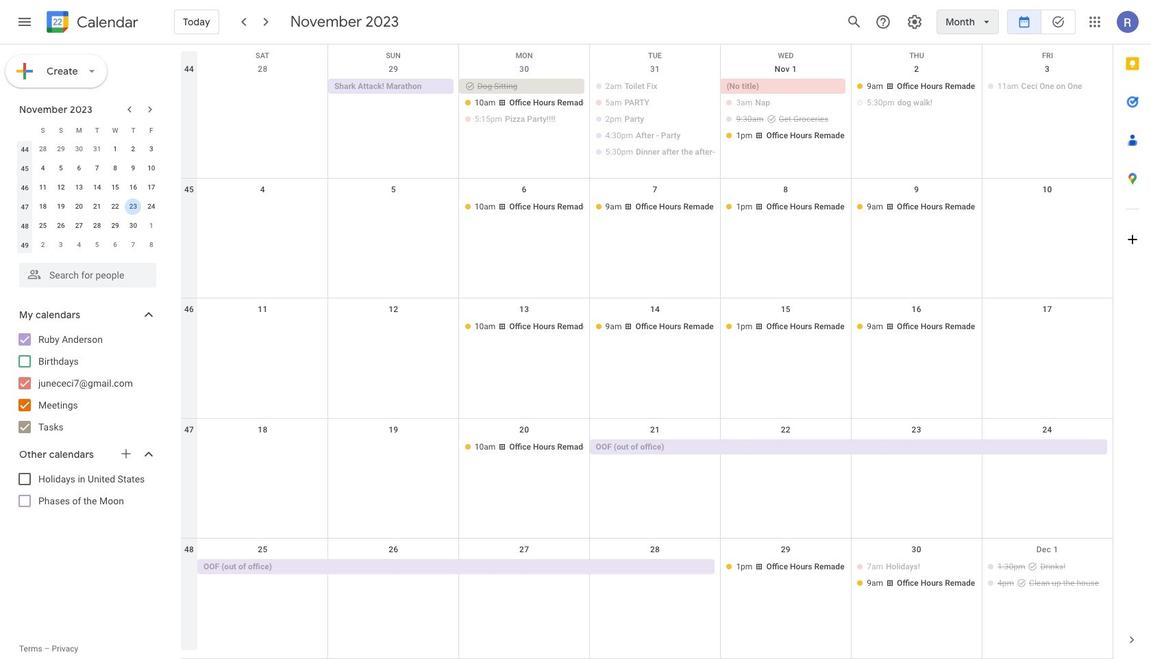Task type: describe. For each thing, give the bounding box(es) containing it.
3 element
[[143, 141, 160, 158]]

october 29 element
[[53, 141, 69, 158]]

december 3 element
[[53, 237, 69, 253]]

settings menu image
[[907, 14, 923, 30]]

1 element
[[107, 141, 123, 158]]

17 element
[[143, 180, 160, 196]]

my calendars list
[[3, 329, 170, 438]]

8 element
[[107, 160, 123, 177]]

19 element
[[53, 199, 69, 215]]

october 28 element
[[35, 141, 51, 158]]

15 element
[[107, 180, 123, 196]]

november 2023 grid
[[13, 121, 160, 255]]

6 element
[[71, 160, 87, 177]]

7 element
[[89, 160, 105, 177]]

december 4 element
[[71, 237, 87, 253]]

20 element
[[71, 199, 87, 215]]

other calendars list
[[3, 469, 170, 512]]

december 2 element
[[35, 237, 51, 253]]

21 element
[[89, 199, 105, 215]]

16 element
[[125, 180, 141, 196]]

cell inside november 2023 grid
[[124, 197, 142, 217]]

23 element
[[125, 199, 141, 215]]

24 element
[[143, 199, 160, 215]]

9 element
[[125, 160, 141, 177]]

december 7 element
[[125, 237, 141, 253]]

december 8 element
[[143, 237, 160, 253]]

11 element
[[35, 180, 51, 196]]

Search for people text field
[[27, 263, 148, 288]]

calendar element
[[44, 8, 138, 38]]



Task type: vqa. For each thing, say whether or not it's contained in the screenshot.
December 7 element
yes



Task type: locate. For each thing, give the bounding box(es) containing it.
27 element
[[71, 218, 87, 234]]

heading inside calendar "element"
[[74, 14, 138, 30]]

main drawer image
[[16, 14, 33, 30]]

2 element
[[125, 141, 141, 158]]

26 element
[[53, 218, 69, 234]]

add other calendars image
[[119, 447, 133, 461]]

row
[[181, 45, 1113, 65], [181, 58, 1113, 179], [16, 121, 160, 140], [16, 140, 160, 159], [16, 159, 160, 178], [16, 178, 160, 197], [181, 179, 1113, 299], [16, 197, 160, 217], [16, 217, 160, 236], [16, 236, 160, 255], [181, 299, 1113, 419], [181, 419, 1113, 539], [181, 539, 1113, 660]]

row group inside november 2023 grid
[[16, 140, 160, 255]]

13 element
[[71, 180, 87, 196]]

december 5 element
[[89, 237, 105, 253]]

14 element
[[89, 180, 105, 196]]

29 element
[[107, 218, 123, 234]]

12 element
[[53, 180, 69, 196]]

28 element
[[89, 218, 105, 234]]

cell
[[197, 79, 328, 161], [459, 79, 590, 161], [590, 79, 720, 161], [720, 79, 851, 161], [851, 79, 982, 161], [124, 197, 142, 217], [197, 199, 328, 216], [328, 199, 459, 216], [982, 199, 1113, 216], [197, 319, 328, 336], [328, 319, 459, 336], [982, 319, 1113, 336], [197, 440, 328, 456], [328, 440, 459, 456], [720, 440, 851, 456], [851, 440, 982, 456], [982, 440, 1113, 456], [328, 560, 459, 593], [459, 560, 590, 593], [590, 560, 720, 593], [851, 560, 982, 593], [982, 560, 1113, 593]]

None search field
[[0, 258, 170, 288]]

heading
[[74, 14, 138, 30]]

column header
[[16, 121, 34, 140]]

column header inside november 2023 grid
[[16, 121, 34, 140]]

grid
[[181, 45, 1113, 660]]

december 6 element
[[107, 237, 123, 253]]

4 element
[[35, 160, 51, 177]]

5 element
[[53, 160, 69, 177]]

october 30 element
[[71, 141, 87, 158]]

10 element
[[143, 160, 160, 177]]

18 element
[[35, 199, 51, 215]]

30 element
[[125, 218, 141, 234]]

tab list
[[1113, 45, 1151, 621]]

row group
[[16, 140, 160, 255]]

22 element
[[107, 199, 123, 215]]

25 element
[[35, 218, 51, 234]]

december 1 element
[[143, 218, 160, 234]]

october 31 element
[[89, 141, 105, 158]]



